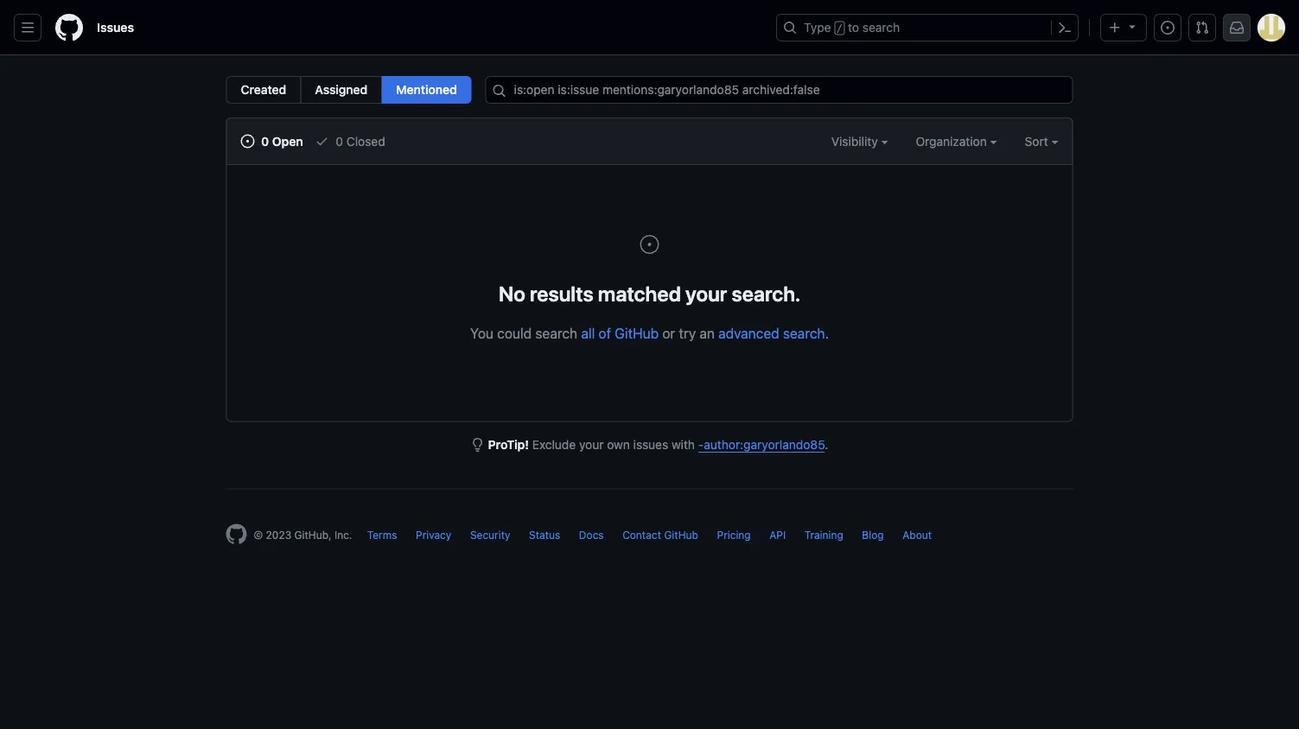 Task type: describe. For each thing, give the bounding box(es) containing it.
© 2023 github, inc.
[[254, 529, 352, 541]]

api link
[[769, 529, 786, 541]]

1 horizontal spatial your
[[685, 281, 727, 306]]

visibility
[[831, 134, 881, 148]]

of
[[599, 325, 611, 341]]

organization button
[[916, 132, 997, 150]]

search image
[[492, 84, 506, 98]]

sort
[[1025, 134, 1048, 148]]

type
[[804, 20, 831, 35]]

created link
[[226, 76, 301, 104]]

triangle down image
[[1125, 19, 1139, 33]]

could
[[497, 325, 532, 341]]

0 open
[[258, 134, 303, 148]]

advanced
[[718, 325, 779, 341]]

check image
[[315, 134, 329, 148]]

security
[[470, 529, 510, 541]]

advanced search link
[[718, 325, 825, 341]]

mentioned link
[[381, 76, 472, 104]]

0 closed
[[332, 134, 385, 148]]

privacy
[[416, 529, 451, 541]]

sort button
[[1025, 132, 1058, 150]]

about
[[903, 529, 932, 541]]

issues
[[97, 20, 134, 35]]

1 horizontal spatial search
[[783, 325, 825, 341]]

you could search all of github or try an advanced search .
[[470, 325, 829, 341]]

1 . from the top
[[825, 325, 829, 341]]

visibility button
[[831, 132, 888, 150]]

assigned link
[[300, 76, 382, 104]]

pricing
[[717, 529, 751, 541]]

api
[[769, 529, 786, 541]]

2023
[[266, 529, 291, 541]]

0 open link
[[241, 132, 303, 150]]

Issues search field
[[485, 76, 1073, 104]]

no results matched your search.
[[499, 281, 800, 306]]

2 horizontal spatial search
[[862, 20, 900, 35]]

status
[[529, 529, 560, 541]]

training
[[804, 529, 843, 541]]

blog
[[862, 529, 884, 541]]

no
[[499, 281, 525, 306]]

issues
[[633, 438, 668, 452]]

2 . from the top
[[825, 438, 828, 452]]

you
[[470, 325, 494, 341]]

protip! exclude your own issues with -author:garyorlando85 .
[[488, 438, 828, 452]]

open
[[272, 134, 303, 148]]

0 closed link
[[315, 132, 385, 150]]

/
[[836, 22, 843, 35]]

0 for closed
[[336, 134, 343, 148]]

an
[[700, 325, 715, 341]]

homepage image
[[226, 524, 247, 545]]

or
[[662, 325, 675, 341]]

contact github link
[[622, 529, 698, 541]]

all
[[581, 325, 595, 341]]

contact github
[[622, 529, 698, 541]]

command palette image
[[1058, 21, 1072, 35]]

blog link
[[862, 529, 884, 541]]

try
[[679, 325, 696, 341]]

©
[[254, 529, 263, 541]]

Search all issues text field
[[485, 76, 1073, 104]]

terms
[[367, 529, 397, 541]]



Task type: vqa. For each thing, say whether or not it's contained in the screenshot.
command palette image at right top
yes



Task type: locate. For each thing, give the bounding box(es) containing it.
search.
[[732, 281, 800, 306]]

your left own
[[579, 438, 604, 452]]

to
[[848, 20, 859, 35]]

search left all
[[535, 325, 577, 341]]

with
[[672, 438, 695, 452]]

issue opened image left git pull request icon
[[1161, 21, 1175, 35]]

0 horizontal spatial issue opened image
[[639, 234, 660, 255]]

homepage image
[[55, 14, 83, 41]]

issue opened image
[[1161, 21, 1175, 35], [639, 234, 660, 255]]

type / to search
[[804, 20, 900, 35]]

about link
[[903, 529, 932, 541]]

status link
[[529, 529, 560, 541]]

author:garyorlando85
[[704, 438, 825, 452]]

inc.
[[334, 529, 352, 541]]

issue opened image
[[241, 134, 255, 148]]

0 inside 'link'
[[261, 134, 269, 148]]

closed
[[346, 134, 385, 148]]

git pull request image
[[1195, 21, 1209, 35]]

0 horizontal spatial search
[[535, 325, 577, 341]]

1 0 from the left
[[261, 134, 269, 148]]

issue opened image up "no results matched your search."
[[639, 234, 660, 255]]

1 horizontal spatial 0
[[336, 134, 343, 148]]

0 vertical spatial github
[[615, 325, 659, 341]]

training link
[[804, 529, 843, 541]]

0 for open
[[261, 134, 269, 148]]

issues element
[[226, 76, 472, 104]]

all of github link
[[581, 325, 659, 341]]

0 vertical spatial issue opened image
[[1161, 21, 1175, 35]]

own
[[607, 438, 630, 452]]

1 vertical spatial github
[[664, 529, 698, 541]]

github right contact
[[664, 529, 698, 541]]

0 horizontal spatial github
[[615, 325, 659, 341]]

assigned
[[315, 83, 368, 97]]

privacy link
[[416, 529, 451, 541]]

0 vertical spatial .
[[825, 325, 829, 341]]

1 horizontal spatial issue opened image
[[1161, 21, 1175, 35]]

1 vertical spatial issue opened image
[[639, 234, 660, 255]]

-
[[698, 438, 704, 452]]

created
[[241, 83, 286, 97]]

docs link
[[579, 529, 604, 541]]

github,
[[294, 529, 332, 541]]

notifications image
[[1230, 21, 1244, 35]]

light bulb image
[[471, 438, 485, 452]]

1 vertical spatial .
[[825, 438, 828, 452]]

0 right check icon
[[336, 134, 343, 148]]

1 horizontal spatial github
[[664, 529, 698, 541]]

2 0 from the left
[[336, 134, 343, 148]]

terms link
[[367, 529, 397, 541]]

search
[[862, 20, 900, 35], [535, 325, 577, 341], [783, 325, 825, 341]]

plus image
[[1108, 21, 1122, 35]]

-author:garyorlando85 link
[[698, 438, 825, 452]]

mentioned
[[396, 83, 457, 97]]

exclude
[[532, 438, 576, 452]]

results
[[530, 281, 594, 306]]

github right of
[[615, 325, 659, 341]]

contact
[[622, 529, 661, 541]]

search down the search. at the right top of page
[[783, 325, 825, 341]]

1 vertical spatial your
[[579, 438, 604, 452]]

pricing link
[[717, 529, 751, 541]]

.
[[825, 325, 829, 341], [825, 438, 828, 452]]

0 horizontal spatial your
[[579, 438, 604, 452]]

0
[[261, 134, 269, 148], [336, 134, 343, 148]]

github
[[615, 325, 659, 341], [664, 529, 698, 541]]

organization
[[916, 134, 990, 148]]

0 vertical spatial your
[[685, 281, 727, 306]]

security link
[[470, 529, 510, 541]]

0 horizontal spatial 0
[[261, 134, 269, 148]]

your
[[685, 281, 727, 306], [579, 438, 604, 452]]

protip!
[[488, 438, 529, 452]]

docs
[[579, 529, 604, 541]]

matched
[[598, 281, 681, 306]]

search right to
[[862, 20, 900, 35]]

your up an at the right of the page
[[685, 281, 727, 306]]

0 right issue opened icon
[[261, 134, 269, 148]]



